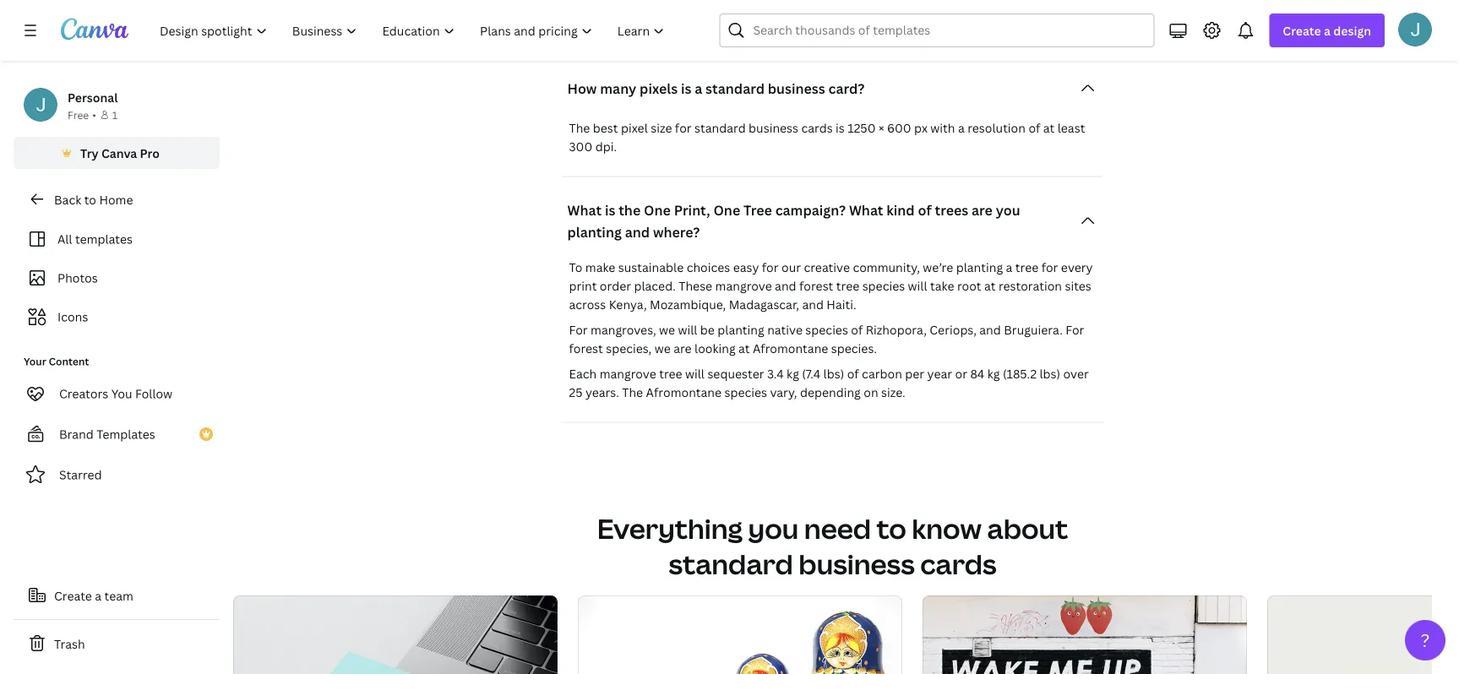 Task type: vqa. For each thing, say whether or not it's contained in the screenshot.
Topic image
no



Task type: locate. For each thing, give the bounding box(es) containing it.
we right species,
[[655, 341, 671, 357]]

2 kg from the left
[[988, 367, 1000, 383]]

1 vertical spatial you
[[749, 511, 799, 547]]

1 vertical spatial tree
[[837, 279, 860, 295]]

at right 'root'
[[985, 279, 996, 295]]

0 vertical spatial species
[[863, 279, 905, 295]]

0 horizontal spatial planting
[[568, 223, 622, 241]]

1 vertical spatial is
[[836, 121, 845, 137]]

2 vertical spatial tree
[[659, 367, 683, 383]]

0 vertical spatial planting
[[568, 223, 622, 241]]

mangroves,
[[591, 323, 656, 339]]

a left the "design"
[[1325, 22, 1331, 38]]

0 horizontal spatial for
[[675, 121, 692, 137]]

what left kind
[[849, 201, 884, 219]]

starred link
[[14, 458, 220, 492]]

years.
[[586, 385, 619, 401]]

you right trees
[[996, 201, 1021, 219]]

0 vertical spatial mangrove
[[716, 279, 772, 295]]

2 vertical spatial at
[[739, 341, 750, 357]]

create for create a team
[[54, 588, 92, 604]]

1 horizontal spatial to
[[877, 511, 907, 547]]

at up sequester
[[739, 341, 750, 357]]

to right back
[[84, 191, 96, 208]]

top level navigation element
[[149, 14, 679, 47]]

0 horizontal spatial you
[[749, 511, 799, 547]]

order
[[600, 279, 631, 295]]

84
[[971, 367, 985, 383]]

of up species.
[[851, 323, 863, 339]]

tree up restoration
[[1016, 260, 1039, 276]]

each mangrove tree will sequester 3.4 kg (7.4 lbs) of carbon per year or 84 kg (185.2 lbs) over 25 years. the afromontane species vary, depending on size.
[[569, 367, 1089, 401]]

0 horizontal spatial lbs)
[[824, 367, 845, 383]]

0 vertical spatial afromontane
[[753, 341, 829, 357]]

mangrove down species,
[[600, 367, 657, 383]]

business
[[768, 80, 826, 98], [749, 121, 799, 137], [799, 546, 915, 583]]

0 horizontal spatial at
[[739, 341, 750, 357]]

0 vertical spatial you
[[996, 201, 1021, 219]]

1 horizontal spatial mangrove
[[716, 279, 772, 295]]

standard up business card size guide image
[[669, 546, 794, 583]]

species down community, in the top of the page
[[863, 279, 905, 295]]

0 vertical spatial is
[[681, 80, 692, 98]]

is right pixels
[[681, 80, 692, 98]]

create left the "design"
[[1283, 22, 1322, 38]]

tree up haiti.
[[837, 279, 860, 295]]

1 vertical spatial to
[[877, 511, 907, 547]]

vary,
[[770, 385, 798, 401]]

1 vertical spatial afromontane
[[646, 385, 722, 401]]

to right need
[[877, 511, 907, 547]]

species for community,
[[863, 279, 905, 295]]

2 vertical spatial species
[[725, 385, 768, 401]]

will inside for mangroves, we will be planting native species of rizhopora, ceriops, and bruguiera. for forest species, we are looking at afromontane species.
[[678, 323, 698, 339]]

are right trees
[[972, 201, 993, 219]]

lbs)
[[824, 367, 845, 383], [1040, 367, 1061, 383]]

will for the
[[686, 367, 705, 383]]

2 vertical spatial is
[[605, 201, 616, 219]]

0 vertical spatial are
[[972, 201, 993, 219]]

take
[[931, 279, 955, 295]]

canva's ultimate guide to font pairing image
[[1268, 596, 1460, 675]]

1 horizontal spatial create
[[1283, 22, 1322, 38]]

will for species.
[[678, 323, 698, 339]]

2 vertical spatial planting
[[718, 323, 765, 339]]

3.4
[[767, 367, 784, 383]]

the inside each mangrove tree will sequester 3.4 kg (7.4 lbs) of carbon per year or 84 kg (185.2 lbs) over 25 years. the afromontane species vary, depending on size.
[[622, 385, 643, 401]]

0 vertical spatial will
[[908, 279, 928, 295]]

we down mozambique,
[[659, 323, 675, 339]]

lbs) left over
[[1040, 367, 1061, 383]]

resolution
[[968, 121, 1026, 137]]

0 horizontal spatial forest
[[569, 341, 603, 357]]

1 horizontal spatial cards
[[921, 546, 997, 583]]

planting up 'make'
[[568, 223, 622, 241]]

campaign?
[[776, 201, 846, 219]]

a inside create a design dropdown button
[[1325, 22, 1331, 38]]

planting
[[568, 223, 622, 241], [957, 260, 1003, 276], [718, 323, 765, 339]]

create a team
[[54, 588, 133, 604]]

•
[[92, 108, 96, 122]]

at inside to make sustainable choices easy for our creative community, we're planting a tree for every print order placed. these mangrove and forest tree species will take root at restoration sites across kenya, mozambique, madagascar, and haiti.
[[985, 279, 996, 295]]

is left 1250
[[836, 121, 845, 137]]

1 one from the left
[[644, 201, 671, 219]]

haiti.
[[827, 297, 857, 313]]

2 horizontal spatial is
[[836, 121, 845, 137]]

1 vertical spatial will
[[678, 323, 698, 339]]

for right size at top
[[675, 121, 692, 137]]

what
[[568, 201, 602, 219], [849, 201, 884, 219]]

will inside each mangrove tree will sequester 3.4 kg (7.4 lbs) of carbon per year or 84 kg (185.2 lbs) over 25 years. the afromontane species vary, depending on size.
[[686, 367, 705, 383]]

1 vertical spatial the
[[622, 385, 643, 401]]

for left our
[[762, 260, 779, 276]]

1 horizontal spatial what
[[849, 201, 884, 219]]

over
[[1064, 367, 1089, 383]]

trash
[[54, 636, 85, 652]]

afromontane down looking
[[646, 385, 722, 401]]

1 horizontal spatial you
[[996, 201, 1021, 219]]

lbs) up depending
[[824, 367, 845, 383]]

1 vertical spatial business
[[749, 121, 799, 137]]

species down sequester
[[725, 385, 768, 401]]

trash link
[[14, 627, 220, 661]]

try
[[80, 145, 99, 161]]

of inside the best pixel size for standard business cards is 1250 × 600 px with a resolution of at least 300 dpi.
[[1029, 121, 1041, 137]]

px
[[915, 121, 928, 137]]

a right with on the top right of the page
[[959, 121, 965, 137]]

per
[[906, 367, 925, 383]]

of down species.
[[848, 367, 859, 383]]

one left "tree"
[[714, 201, 741, 219]]

0 vertical spatial standard
[[706, 80, 765, 98]]

species down haiti.
[[806, 323, 849, 339]]

2 horizontal spatial tree
[[1016, 260, 1039, 276]]

forest down creative
[[800, 279, 834, 295]]

icons link
[[24, 301, 210, 333]]

create inside button
[[54, 588, 92, 604]]

0 vertical spatial cards
[[802, 121, 833, 137]]

0 horizontal spatial kg
[[787, 367, 800, 383]]

year
[[928, 367, 953, 383]]

tree left sequester
[[659, 367, 683, 383]]

create left team at the bottom
[[54, 588, 92, 604]]

2 horizontal spatial at
[[1044, 121, 1055, 137]]

a inside the best pixel size for standard business cards is 1250 × 600 px with a resolution of at least 300 dpi.
[[959, 121, 965, 137]]

create inside dropdown button
[[1283, 22, 1322, 38]]

1 horizontal spatial forest
[[800, 279, 834, 295]]

0 horizontal spatial the
[[569, 121, 590, 137]]

0 horizontal spatial create
[[54, 588, 92, 604]]

standard for for
[[695, 121, 746, 137]]

afromontane down native
[[753, 341, 829, 357]]

business for cards
[[749, 121, 799, 137]]

for right the bruguiera.
[[1066, 323, 1085, 339]]

will left take
[[908, 279, 928, 295]]

how
[[568, 80, 597, 98]]

1 vertical spatial species
[[806, 323, 849, 339]]

1 kg from the left
[[787, 367, 800, 383]]

is inside the best pixel size for standard business cards is 1250 × 600 px with a resolution of at least 300 dpi.
[[836, 121, 845, 137]]

0 vertical spatial business
[[768, 80, 826, 98]]

1 horizontal spatial for
[[762, 260, 779, 276]]

species inside for mangroves, we will be planting native species of rizhopora, ceriops, and bruguiera. for forest species, we are looking at afromontane species.
[[806, 323, 849, 339]]

the right 'years.'
[[622, 385, 643, 401]]

1 horizontal spatial lbs)
[[1040, 367, 1061, 383]]

where?
[[653, 223, 700, 241]]

you inside everything you need to know about standard business cards
[[749, 511, 799, 547]]

back to home link
[[14, 183, 220, 216]]

photos link
[[24, 262, 210, 294]]

kg right 3.4
[[787, 367, 800, 383]]

are
[[972, 201, 993, 219], [674, 341, 692, 357]]

0 vertical spatial the
[[569, 121, 590, 137]]

your content
[[24, 355, 89, 369]]

dpi.
[[596, 139, 617, 155]]

what left the
[[568, 201, 602, 219]]

1 horizontal spatial afromontane
[[753, 341, 829, 357]]

(185.2
[[1003, 367, 1037, 383]]

is left the
[[605, 201, 616, 219]]

mangrove inside to make sustainable choices easy for our creative community, we're planting a tree for every print order placed. these mangrove and forest tree species will take root at restoration sites across kenya, mozambique, madagascar, and haiti.
[[716, 279, 772, 295]]

species
[[863, 279, 905, 295], [806, 323, 849, 339], [725, 385, 768, 401]]

print,
[[674, 201, 711, 219]]

and right ceriops,
[[980, 323, 1002, 339]]

1 vertical spatial planting
[[957, 260, 1003, 276]]

2 vertical spatial will
[[686, 367, 705, 383]]

0 vertical spatial forest
[[800, 279, 834, 295]]

cards inside the best pixel size for standard business cards is 1250 × 600 px with a resolution of at least 300 dpi.
[[802, 121, 833, 137]]

sites
[[1065, 279, 1092, 295]]

a up restoration
[[1006, 260, 1013, 276]]

the up '300'
[[569, 121, 590, 137]]

1 horizontal spatial species
[[806, 323, 849, 339]]

1 horizontal spatial planting
[[718, 323, 765, 339]]

create for create a design
[[1283, 22, 1322, 38]]

1 horizontal spatial one
[[714, 201, 741, 219]]

is inside what is the one print, one tree campaign? what kind of trees are you planting and where?
[[605, 201, 616, 219]]

is
[[681, 80, 692, 98], [836, 121, 845, 137], [605, 201, 616, 219]]

for down the across
[[569, 323, 588, 339]]

0 horizontal spatial for
[[569, 323, 588, 339]]

sustainable
[[619, 260, 684, 276]]

0 horizontal spatial mangrove
[[600, 367, 657, 383]]

1 horizontal spatial are
[[972, 201, 993, 219]]

each
[[569, 367, 597, 383]]

for inside the best pixel size for standard business cards is 1250 × 600 px with a resolution of at least 300 dpi.
[[675, 121, 692, 137]]

the best pixel size for standard business cards is 1250 × 600 px with a resolution of at least 300 dpi.
[[569, 121, 1086, 155]]

will down looking
[[686, 367, 705, 383]]

planting up 'root'
[[957, 260, 1003, 276]]

back to home
[[54, 191, 133, 208]]

1 horizontal spatial kg
[[988, 367, 1000, 383]]

(7.4
[[802, 367, 821, 383]]

creators you follow
[[59, 386, 173, 402]]

standard down how many pixels is a standard business card?
[[695, 121, 746, 137]]

business card size guide image
[[578, 596, 903, 675]]

1 vertical spatial are
[[674, 341, 692, 357]]

kenya,
[[609, 297, 647, 313]]

to
[[84, 191, 96, 208], [877, 511, 907, 547]]

what is the one print, one tree campaign? what kind of trees are you planting and where?
[[568, 201, 1021, 241]]

0 horizontal spatial what
[[568, 201, 602, 219]]

planting up looking
[[718, 323, 765, 339]]

standard right pixels
[[706, 80, 765, 98]]

least
[[1058, 121, 1086, 137]]

mangrove
[[716, 279, 772, 295], [600, 367, 657, 383]]

1 vertical spatial mangrove
[[600, 367, 657, 383]]

2 vertical spatial business
[[799, 546, 915, 583]]

0 vertical spatial at
[[1044, 121, 1055, 137]]

back
[[54, 191, 81, 208]]

2 vertical spatial standard
[[669, 546, 794, 583]]

business inside the best pixel size for standard business cards is 1250 × 600 px with a resolution of at least 300 dpi.
[[749, 121, 799, 137]]

0 horizontal spatial cards
[[802, 121, 833, 137]]

one right the
[[644, 201, 671, 219]]

about
[[988, 511, 1069, 547]]

and inside for mangroves, we will be planting native species of rizhopora, ceriops, and bruguiera. for forest species, we are looking at afromontane species.
[[980, 323, 1002, 339]]

business inside dropdown button
[[768, 80, 826, 98]]

of right kind
[[918, 201, 932, 219]]

standard
[[706, 80, 765, 98], [695, 121, 746, 137], [669, 546, 794, 583]]

0 vertical spatial create
[[1283, 22, 1322, 38]]

species,
[[606, 341, 652, 357]]

0 horizontal spatial are
[[674, 341, 692, 357]]

for up restoration
[[1042, 260, 1059, 276]]

standard inside the best pixel size for standard business cards is 1250 × 600 px with a resolution of at least 300 dpi.
[[695, 121, 746, 137]]

1 horizontal spatial for
[[1066, 323, 1085, 339]]

1 vertical spatial cards
[[921, 546, 997, 583]]

a inside how many pixels is a standard business card? dropdown button
[[695, 80, 703, 98]]

of left least
[[1029, 121, 1041, 137]]

of inside what is the one print, one tree campaign? what kind of trees are you planting and where?
[[918, 201, 932, 219]]

forest up each
[[569, 341, 603, 357]]

2 horizontal spatial species
[[863, 279, 905, 295]]

0 horizontal spatial one
[[644, 201, 671, 219]]

1 vertical spatial create
[[54, 588, 92, 604]]

0 horizontal spatial is
[[605, 201, 616, 219]]

2 horizontal spatial planting
[[957, 260, 1003, 276]]

try canva pro
[[80, 145, 160, 161]]

depending
[[800, 385, 861, 401]]

size
[[651, 121, 672, 137]]

and down our
[[775, 279, 797, 295]]

the
[[619, 201, 641, 219]]

0 horizontal spatial afromontane
[[646, 385, 722, 401]]

a inside to make sustainable choices easy for our creative community, we're planting a tree for every print order placed. these mangrove and forest tree species will take root at restoration sites across kenya, mozambique, madagascar, and haiti.
[[1006, 260, 1013, 276]]

tree
[[1016, 260, 1039, 276], [837, 279, 860, 295], [659, 367, 683, 383]]

1 vertical spatial standard
[[695, 121, 746, 137]]

None search field
[[720, 14, 1155, 47]]

Search search field
[[754, 14, 1144, 46]]

1 vertical spatial forest
[[569, 341, 603, 357]]

creative
[[804, 260, 850, 276]]

1 vertical spatial at
[[985, 279, 996, 295]]

? button
[[1406, 620, 1446, 661]]

species inside to make sustainable choices easy for our creative community, we're planting a tree for every print order placed. these mangrove and forest tree species will take root at restoration sites across kenya, mozambique, madagascar, and haiti.
[[863, 279, 905, 295]]

0 vertical spatial to
[[84, 191, 96, 208]]

you left need
[[749, 511, 799, 547]]

and
[[625, 223, 650, 241], [775, 279, 797, 295], [803, 297, 824, 313], [980, 323, 1002, 339]]

kg right the 84
[[988, 367, 1000, 383]]

species inside each mangrove tree will sequester 3.4 kg (7.4 lbs) of carbon per year or 84 kg (185.2 lbs) over 25 years. the afromontane species vary, depending on size.
[[725, 385, 768, 401]]

1 horizontal spatial the
[[622, 385, 643, 401]]

tree inside each mangrove tree will sequester 3.4 kg (7.4 lbs) of carbon per year or 84 kg (185.2 lbs) over 25 years. the afromontane species vary, depending on size.
[[659, 367, 683, 383]]

are left looking
[[674, 341, 692, 357]]

the
[[569, 121, 590, 137], [622, 385, 643, 401]]

0 horizontal spatial tree
[[659, 367, 683, 383]]

cards inside everything you need to know about standard business cards
[[921, 546, 997, 583]]

will left be at the left of page
[[678, 323, 698, 339]]

a left team at the bottom
[[95, 588, 102, 604]]

the inside the best pixel size for standard business cards is 1250 × 600 px with a resolution of at least 300 dpi.
[[569, 121, 590, 137]]

pixels
[[640, 80, 678, 98]]

a right pixels
[[695, 80, 703, 98]]

2 what from the left
[[849, 201, 884, 219]]

0 horizontal spatial species
[[725, 385, 768, 401]]

1 horizontal spatial is
[[681, 80, 692, 98]]

are inside what is the one print, one tree campaign? what kind of trees are you planting and where?
[[972, 201, 993, 219]]

easy
[[733, 260, 759, 276]]

standard inside dropdown button
[[706, 80, 765, 98]]

trees
[[935, 201, 969, 219]]

design
[[1334, 22, 1372, 38]]

mangrove down easy at the top right
[[716, 279, 772, 295]]

at left least
[[1044, 121, 1055, 137]]

1 horizontal spatial at
[[985, 279, 996, 295]]

0 vertical spatial tree
[[1016, 260, 1039, 276]]

and down the
[[625, 223, 650, 241]]



Task type: describe. For each thing, give the bounding box(es) containing it.
forest inside to make sustainable choices easy for our creative community, we're planting a tree for every print order placed. these mangrove and forest tree species will take root at restoration sites across kenya, mozambique, madagascar, and haiti.
[[800, 279, 834, 295]]

photos
[[57, 270, 98, 286]]

create a design button
[[1270, 14, 1385, 47]]

what is the one print, one tree campaign? what kind of trees are you planting and where? button
[[563, 198, 1104, 245]]

your
[[24, 355, 46, 369]]

create a business card in canva image
[[233, 596, 558, 675]]

?
[[1421, 628, 1431, 653]]

2 one from the left
[[714, 201, 741, 219]]

looking
[[695, 341, 736, 357]]

size.
[[882, 385, 906, 401]]

species.
[[832, 341, 877, 357]]

templates
[[97, 426, 155, 443]]

business for card?
[[768, 80, 826, 98]]

to inside everything you need to know about standard business cards
[[877, 511, 907, 547]]

1 for from the left
[[569, 323, 588, 339]]

try canva pro button
[[14, 137, 220, 169]]

follow
[[135, 386, 173, 402]]

standard for a
[[706, 80, 765, 98]]

john smith image
[[1399, 12, 1433, 46]]

best
[[593, 121, 618, 137]]

with
[[931, 121, 956, 137]]

1 lbs) from the left
[[824, 367, 845, 383]]

kind
[[887, 201, 915, 219]]

ceriops,
[[930, 323, 977, 339]]

planting inside for mangroves, we will be planting native species of rizhopora, ceriops, and bruguiera. for forest species, we are looking at afromontane species.
[[718, 323, 765, 339]]

1
[[112, 108, 118, 122]]

of inside each mangrove tree will sequester 3.4 kg (7.4 lbs) of carbon per year or 84 kg (185.2 lbs) over 25 years. the afromontane species vary, depending on size.
[[848, 367, 859, 383]]

1 horizontal spatial tree
[[837, 279, 860, 295]]

these
[[679, 279, 713, 295]]

2 horizontal spatial for
[[1042, 260, 1059, 276]]

on
[[864, 385, 879, 401]]

mangrove inside each mangrove tree will sequester 3.4 kg (7.4 lbs) of carbon per year or 84 kg (185.2 lbs) over 25 years. the afromontane species vary, depending on size.
[[600, 367, 657, 383]]

brand templates link
[[14, 418, 220, 451]]

madagascar,
[[729, 297, 800, 313]]

personal
[[68, 89, 118, 105]]

content
[[49, 355, 89, 369]]

25
[[569, 385, 583, 401]]

root
[[958, 279, 982, 295]]

you inside what is the one print, one tree campaign? what kind of trees are you planting and where?
[[996, 201, 1021, 219]]

free
[[68, 108, 89, 122]]

choices
[[687, 260, 731, 276]]

2 lbs) from the left
[[1040, 367, 1061, 383]]

1250
[[848, 121, 876, 137]]

will inside to make sustainable choices easy for our creative community, we're planting a tree for every print order placed. these mangrove and forest tree species will take root at restoration sites across kenya, mozambique, madagascar, and haiti.
[[908, 279, 928, 295]]

at inside for mangroves, we will be planting native species of rizhopora, ceriops, and bruguiera. for forest species, we are looking at afromontane species.
[[739, 341, 750, 357]]

1 what from the left
[[568, 201, 602, 219]]

templates
[[75, 231, 133, 247]]

planting inside what is the one print, one tree campaign? what kind of trees are you planting and where?
[[568, 223, 622, 241]]

all
[[57, 231, 72, 247]]

icons
[[57, 309, 88, 325]]

at inside the best pixel size for standard business cards is 1250 × 600 px with a resolution of at least 300 dpi.
[[1044, 121, 1055, 137]]

placed.
[[634, 279, 676, 295]]

are inside for mangroves, we will be planting native species of rizhopora, ceriops, and bruguiera. for forest species, we are looking at afromontane species.
[[674, 341, 692, 357]]

brand templates
[[59, 426, 155, 443]]

1 vertical spatial we
[[655, 341, 671, 357]]

make
[[586, 260, 616, 276]]

creators you follow link
[[14, 377, 220, 411]]

everything
[[597, 511, 743, 547]]

a inside create a team button
[[95, 588, 102, 604]]

all templates
[[57, 231, 133, 247]]

of inside for mangroves, we will be planting native species of rizhopora, ceriops, and bruguiera. for forest species, we are looking at afromontane species.
[[851, 323, 863, 339]]

be
[[701, 323, 715, 339]]

×
[[879, 121, 885, 137]]

rizhopora,
[[866, 323, 927, 339]]

carbon
[[862, 367, 903, 383]]

community,
[[853, 260, 920, 276]]

to
[[569, 260, 583, 276]]

starred
[[59, 467, 102, 483]]

0 horizontal spatial to
[[84, 191, 96, 208]]

afromontane inside each mangrove tree will sequester 3.4 kg (7.4 lbs) of carbon per year or 84 kg (185.2 lbs) over 25 years. the afromontane species vary, depending on size.
[[646, 385, 722, 401]]

business inside everything you need to know about standard business cards
[[799, 546, 915, 583]]

sequester
[[708, 367, 765, 383]]

0 vertical spatial we
[[659, 323, 675, 339]]

you
[[111, 386, 132, 402]]

print
[[569, 279, 597, 295]]

bruguiera.
[[1004, 323, 1063, 339]]

create a design
[[1283, 22, 1372, 38]]

how many pixels is a standard business card? button
[[563, 72, 1104, 106]]

planting inside to make sustainable choices easy for our creative community, we're planting a tree for every print order placed. these mangrove and forest tree species will take root at restoration sites across kenya, mozambique, madagascar, and haiti.
[[957, 260, 1003, 276]]

native
[[768, 323, 803, 339]]

afromontane inside for mangroves, we will be planting native species of rizhopora, ceriops, and bruguiera. for forest species, we are looking at afromontane species.
[[753, 341, 829, 357]]

across
[[569, 297, 606, 313]]

and inside what is the one print, one tree campaign? what kind of trees are you planting and where?
[[625, 223, 650, 241]]

home
[[99, 191, 133, 208]]

to make sustainable choices easy for our creative community, we're planting a tree for every print order placed. these mangrove and forest tree species will take root at restoration sites across kenya, mozambique, madagascar, and haiti.
[[569, 260, 1093, 313]]

need
[[805, 511, 872, 547]]

for mangroves, we will be planting native species of rizhopora, ceriops, and bruguiera. for forest species, we are looking at afromontane species.
[[569, 323, 1085, 357]]

mozambique,
[[650, 297, 726, 313]]

or
[[956, 367, 968, 383]]

card?
[[829, 80, 865, 98]]

forest inside for mangroves, we will be planting native species of rizhopora, ceriops, and bruguiera. for forest species, we are looking at afromontane species.
[[569, 341, 603, 357]]

free •
[[68, 108, 96, 122]]

tree
[[744, 201, 772, 219]]

everything you need to know about standard business cards
[[597, 511, 1069, 583]]

our
[[782, 260, 801, 276]]

2 for from the left
[[1066, 323, 1085, 339]]

and left haiti.
[[803, 297, 824, 313]]

brand
[[59, 426, 94, 443]]

species for lbs)
[[725, 385, 768, 401]]

300
[[569, 139, 593, 155]]

know
[[912, 511, 982, 547]]

every
[[1062, 260, 1093, 276]]

pixel
[[621, 121, 648, 137]]

all templates link
[[24, 223, 210, 255]]

creators
[[59, 386, 108, 402]]

standard inside everything you need to know about standard business cards
[[669, 546, 794, 583]]

world's most famous people's business cards image
[[923, 596, 1248, 675]]



